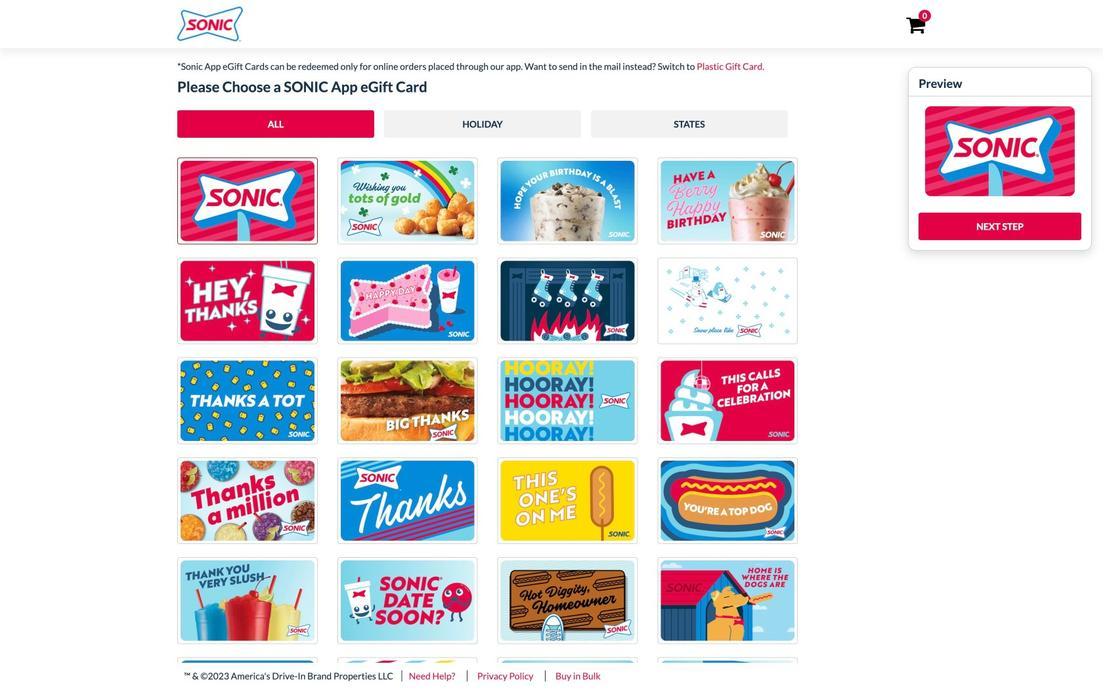 Task type: describe. For each thing, give the bounding box(es) containing it.
select thanks a tot image
[[181, 361, 315, 441]]

select congrats image
[[501, 361, 635, 441]]

select berry happy birthday image
[[661, 161, 795, 241]]

select this calls for a celebration image
[[661, 361, 795, 441]]

select big thanks image
[[341, 361, 475, 441]]

select st patricks day card image
[[341, 161, 475, 241]]

select red button hop on over to sonic image
[[661, 661, 795, 690]]

select home is where the dogs are image
[[661, 561, 795, 642]]

select hey thanks image
[[181, 261, 315, 341]]

select birthday blast image
[[501, 161, 635, 241]]

select thank you very slush image
[[181, 561, 315, 642]]



Task type: vqa. For each thing, say whether or not it's contained in the screenshot.
the Recipient email "text field"
no



Task type: locate. For each thing, give the bounding box(es) containing it.
select red button rainbow image
[[501, 661, 635, 690]]

select thanks image
[[181, 461, 315, 541]]

select fireplace image
[[501, 261, 635, 341]]

select snowman penguin image
[[661, 261, 795, 341]]

sonic logo selected card design image
[[926, 106, 1076, 196]]

select sonic logo image
[[181, 161, 315, 241]]

select sonic date soon image
[[341, 561, 475, 642]]

select red button car hop image
[[341, 661, 475, 690]]

cart icon image
[[907, 17, 927, 34]]

select you're a top dog image
[[661, 461, 795, 541]]

select hot diggity homeowner image
[[501, 561, 635, 642]]

select happy day image
[[341, 261, 475, 341]]

select red button icon friends image
[[181, 661, 315, 690]]

main content
[[168, 59, 1093, 690]]

select this ones on me image
[[501, 461, 635, 541]]

category tabs tab list
[[177, 101, 798, 148]]

select thanks virtual card image
[[341, 461, 475, 541]]



